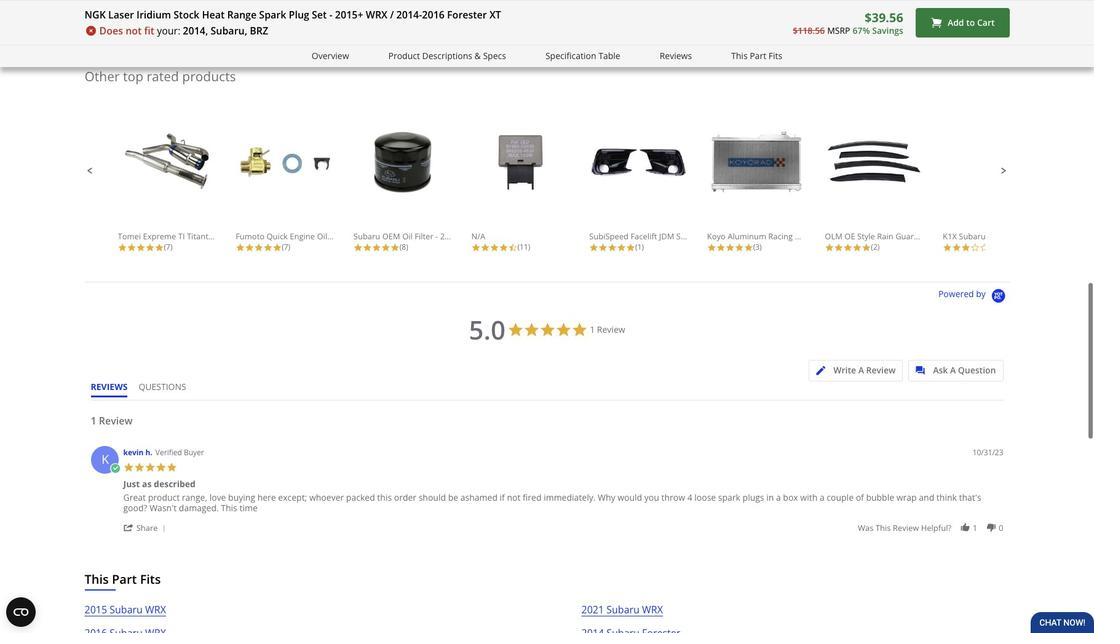 Task type: vqa. For each thing, say whether or not it's contained in the screenshot.
the immediately. at the bottom of the page
yes



Task type: describe. For each thing, give the bounding box(es) containing it.
just
[[123, 478, 140, 490]]

2021
[[582, 603, 604, 617]]

11 total reviews element
[[472, 242, 570, 252]]

time
[[240, 502, 258, 514]]

just as described great product range, love buying here except; whoever packed this order should be ashamed if not fired immediately. why would you throw 4 loose spark plugs in a box with a couple of bubble wrap and think that's good? wasn't damaged. this time
[[123, 478, 982, 514]]

by
[[977, 288, 987, 300]]

subispeed facelift jdm style... link
[[590, 129, 701, 242]]

touch
[[1009, 231, 1031, 242]]

was this review helpful?
[[859, 523, 952, 534]]

question
[[959, 364, 997, 376]]

immediately.
[[544, 492, 596, 504]]

great
[[123, 492, 146, 504]]

of
[[857, 492, 865, 504]]

(8)
[[400, 242, 409, 252]]

reviews
[[660, 50, 692, 62]]

(7) for expreme
[[164, 242, 173, 252]]

not inside just as described great product range, love buying here except; whoever packed this order should be ashamed if not fired immediately. why would you throw 4 loose spark plugs in a box with a couple of bubble wrap and think that's good? wasn't damaged. this time
[[507, 492, 521, 504]]

share button
[[123, 522, 170, 534]]

ngk laser iridium stock heat range spark plug set - 2015+ wrx / 2014-2016 forester xt
[[85, 8, 502, 22]]

0 horizontal spatial review
[[99, 414, 133, 428]]

as
[[142, 478, 152, 490]]

oe
[[845, 231, 856, 242]]

koyo aluminum racing radiator -... link
[[708, 129, 838, 242]]

product descriptions & specs link
[[389, 49, 507, 63]]

1 horizontal spatial this part fits
[[732, 50, 783, 62]]

0 horizontal spatial this part fits
[[85, 571, 161, 588]]

titantium
[[187, 231, 223, 242]]

1 vertical spatial 1 review
[[91, 414, 133, 428]]

product
[[389, 50, 420, 62]]

1 oil from the left
[[317, 231, 328, 242]]

range,
[[182, 492, 207, 504]]

2015 subaru wrx link
[[85, 602, 166, 625]]

ask a question
[[934, 364, 997, 376]]

write a review
[[834, 364, 896, 376]]

would
[[618, 492, 643, 504]]

product
[[148, 492, 180, 504]]

reviews
[[91, 381, 128, 392]]

half star image
[[509, 243, 518, 252]]

olm oe style rain guards -... link
[[826, 129, 934, 242]]

ti
[[178, 231, 185, 242]]

be
[[448, 492, 459, 504]]

1 ... from the left
[[832, 231, 838, 242]]

powered by
[[939, 288, 989, 300]]

tomei expreme ti titantium cat-back... link
[[118, 129, 264, 242]]

koyo
[[708, 231, 726, 242]]

other top rated products
[[85, 67, 236, 85]]

0 horizontal spatial fits
[[140, 571, 161, 588]]

1 horizontal spatial 1
[[590, 324, 595, 335]]

2021 subaru wrx
[[582, 603, 663, 617]]

(1)
[[636, 242, 644, 252]]

powered by link
[[939, 288, 1010, 304]]

7 total reviews element for expreme
[[118, 242, 216, 252]]

review inside 'dropdown button'
[[867, 364, 896, 376]]

kevin h. verified buyer
[[123, 447, 204, 458]]

subispeed facelift jdm style...
[[590, 231, 701, 242]]

questions
[[139, 381, 186, 392]]

a for ask
[[951, 364, 957, 376]]

buying
[[228, 492, 255, 504]]

0
[[1000, 523, 1004, 534]]

spark
[[259, 8, 286, 22]]

2 vertical spatial 1
[[974, 523, 978, 534]]

2014,
[[183, 24, 208, 38]]

8 total reviews element
[[354, 242, 452, 252]]

k1x subaru oem touch up paint link
[[944, 129, 1065, 242]]

fired
[[523, 492, 542, 504]]

engine
[[290, 231, 315, 242]]

guards
[[896, 231, 923, 242]]

style
[[858, 231, 876, 242]]

n/a
[[472, 231, 486, 242]]

vote up review by kevin h. on 31 oct 2023 image
[[961, 523, 971, 533]]

1 total reviews element
[[590, 242, 688, 252]]

order
[[394, 492, 417, 504]]

2021 subaru wrx link
[[582, 602, 663, 625]]

heat
[[202, 8, 225, 22]]

jdm
[[660, 231, 675, 242]]

0 vertical spatial not
[[126, 24, 142, 38]]

savings
[[873, 24, 904, 36]]

0 vertical spatial fits
[[769, 50, 783, 62]]

tomei
[[118, 231, 141, 242]]

2016
[[422, 8, 445, 22]]

vote down review by kevin h. on 31 oct 2023 image
[[987, 523, 997, 533]]

quick
[[267, 231, 288, 242]]

in
[[767, 492, 774, 504]]

seperator image
[[160, 525, 168, 532]]

specification
[[546, 50, 597, 62]]

2 total reviews element for style
[[826, 242, 924, 252]]

verified buyer heading
[[156, 447, 204, 458]]

here
[[258, 492, 276, 504]]

subaru for 2015 subaru wrx
[[110, 603, 143, 617]]

k
[[101, 451, 109, 468]]

whoever
[[310, 492, 344, 504]]

subaru right 'drain'
[[354, 231, 381, 242]]

3 total reviews element
[[708, 242, 806, 252]]

damaged.
[[179, 502, 219, 514]]

that's
[[960, 492, 982, 504]]

fumoto quick engine oil drain valve... link
[[236, 129, 378, 242]]

xt
[[490, 8, 502, 22]]

descriptions
[[423, 50, 473, 62]]

you
[[645, 492, 660, 504]]

tomei expreme ti titantium cat-back...
[[118, 231, 264, 242]]

&
[[475, 50, 481, 62]]

wrx right 2021
[[643, 603, 663, 617]]

1 vertical spatial 1
[[91, 414, 96, 428]]

0 vertical spatial part
[[750, 50, 767, 62]]

write a review button
[[809, 360, 904, 381]]

subaru for 2021 subaru wrx
[[607, 603, 640, 617]]

n/a link
[[472, 129, 570, 242]]

2015+ inside subaru oem oil filter - 2015+ wrx link
[[440, 231, 463, 242]]

add
[[948, 17, 965, 28]]

2 empty star image from the left
[[980, 243, 990, 252]]

wasn't
[[150, 502, 177, 514]]

2 oem from the left
[[989, 231, 1006, 242]]

stock
[[174, 8, 200, 22]]

facelift
[[631, 231, 658, 242]]

subaru oem oil filter - 2015+ wrx link
[[354, 129, 482, 242]]

kevin
[[123, 447, 144, 458]]

good?
[[123, 502, 147, 514]]

67%
[[853, 24, 871, 36]]

overview link
[[312, 49, 349, 63]]



Task type: locate. For each thing, give the bounding box(es) containing it.
(2) for oem
[[990, 242, 998, 252]]

(7) left ti
[[164, 242, 173, 252]]

1 horizontal spatial this
[[221, 502, 237, 514]]

except;
[[278, 492, 307, 504]]

1 horizontal spatial 2015+
[[440, 231, 463, 242]]

think
[[937, 492, 958, 504]]

2 (7) from the left
[[282, 242, 291, 252]]

verified
[[156, 447, 182, 458]]

0 horizontal spatial ...
[[832, 231, 838, 242]]

1 vertical spatial fits
[[140, 571, 161, 588]]

2 total reviews element for oem
[[944, 242, 1042, 252]]

1 a from the left
[[859, 364, 865, 376]]

not
[[126, 24, 142, 38], [507, 492, 521, 504]]

1 vertical spatial this
[[221, 502, 237, 514]]

0 horizontal spatial this
[[85, 571, 109, 588]]

2 horizontal spatial 1
[[974, 523, 978, 534]]

(2) right oe
[[872, 242, 880, 252]]

7 total reviews element
[[118, 242, 216, 252], [236, 242, 334, 252]]

(7) right the "back..."
[[282, 242, 291, 252]]

0 horizontal spatial this
[[377, 492, 392, 504]]

2 oil from the left
[[403, 231, 413, 242]]

subaru right 2015
[[110, 603, 143, 617]]

cart
[[978, 17, 996, 28]]

dialog image
[[917, 366, 932, 375]]

if
[[500, 492, 505, 504]]

review
[[894, 523, 920, 534]]

wrx right filter
[[465, 231, 482, 242]]

add to cart button
[[916, 8, 1010, 38]]

... left k1x
[[928, 231, 934, 242]]

1 (2) from the left
[[872, 242, 880, 252]]

1 vertical spatial this
[[876, 523, 892, 534]]

oem right valve...
[[383, 231, 401, 242]]

fumoto
[[236, 231, 265, 242]]

1 horizontal spatial oil
[[403, 231, 413, 242]]

racing
[[769, 231, 793, 242]]

(11)
[[518, 242, 531, 252]]

a for write
[[859, 364, 865, 376]]

1 vertical spatial part
[[112, 571, 137, 588]]

1 horizontal spatial this
[[876, 523, 892, 534]]

described
[[154, 478, 196, 490]]

a right the in
[[777, 492, 781, 504]]

this inside just as described great product range, love buying here except; whoever packed this order should be ashamed if not fired immediately. why would you throw 4 loose spark plugs in a box with a couple of bubble wrap and think that's good? wasn't damaged. this time
[[377, 492, 392, 504]]

(7) for quick
[[282, 242, 291, 252]]

$39.56
[[865, 9, 904, 26]]

1 horizontal spatial 7 total reviews element
[[236, 242, 334, 252]]

10/31/23
[[973, 447, 1004, 458]]

(2) for style
[[872, 242, 880, 252]]

2 7 total reviews element from the left
[[236, 242, 334, 252]]

write
[[834, 364, 857, 376]]

- right filter
[[436, 231, 438, 242]]

1 horizontal spatial ...
[[928, 231, 934, 242]]

(2) left touch
[[990, 242, 998, 252]]

this part fits
[[732, 50, 783, 62], [85, 571, 161, 588]]

wrx right 2015
[[145, 603, 166, 617]]

1 horizontal spatial (2)
[[990, 242, 998, 252]]

2 a from the left
[[820, 492, 825, 504]]

2015+ right set
[[335, 8, 364, 22]]

0 horizontal spatial 2015+
[[335, 8, 364, 22]]

oil left 'drain'
[[317, 231, 328, 242]]

1 7 total reviews element from the left
[[118, 242, 216, 252]]

1 horizontal spatial a
[[820, 492, 825, 504]]

buyer
[[184, 447, 204, 458]]

0 vertical spatial 1
[[590, 324, 595, 335]]

share
[[136, 523, 158, 534]]

2 ... from the left
[[928, 231, 934, 242]]

1 empty star image from the left
[[971, 243, 980, 252]]

2015+
[[335, 8, 364, 22], [440, 231, 463, 242]]

share image
[[123, 523, 134, 533]]

2 2 total reviews element from the left
[[944, 242, 1042, 252]]

not left fit
[[126, 24, 142, 38]]

your:
[[157, 24, 181, 38]]

0 horizontal spatial part
[[112, 571, 137, 588]]

0 horizontal spatial (7)
[[164, 242, 173, 252]]

group
[[859, 523, 1004, 534]]

olm
[[826, 231, 843, 242]]

does
[[99, 24, 123, 38]]

specs
[[483, 50, 507, 62]]

a right write
[[859, 364, 865, 376]]

0 horizontal spatial oil
[[317, 231, 328, 242]]

7 total reviews element for quick
[[236, 242, 334, 252]]

$39.56 $118.56 msrp 67% savings
[[794, 9, 904, 36]]

olm oe style rain guards -...
[[826, 231, 934, 242]]

2015 subaru wrx
[[85, 603, 166, 617]]

2015+ left n/a
[[440, 231, 463, 242]]

5.0
[[469, 312, 506, 347]]

5.0 star rating element
[[469, 312, 506, 347]]

rain
[[878, 231, 894, 242]]

just as described heading
[[123, 478, 196, 492]]

a inside write a review 'dropdown button'
[[859, 364, 865, 376]]

0 horizontal spatial 1
[[91, 414, 96, 428]]

throw
[[662, 492, 686, 504]]

ask
[[934, 364, 949, 376]]

iridium
[[137, 8, 171, 22]]

this inside just as described great product range, love buying here except; whoever packed this order should be ashamed if not fired immediately. why would you throw 4 loose spark plugs in a box with a couple of bubble wrap and think that's good? wasn't damaged. this time
[[221, 502, 237, 514]]

and
[[920, 492, 935, 504]]

this left order
[[377, 492, 392, 504]]

review date 10/31/23 element
[[973, 447, 1004, 458]]

1 horizontal spatial not
[[507, 492, 521, 504]]

0 horizontal spatial 2 total reviews element
[[826, 242, 924, 252]]

1 horizontal spatial (7)
[[282, 242, 291, 252]]

2 horizontal spatial this
[[732, 50, 748, 62]]

msrp
[[828, 24, 851, 36]]

1 horizontal spatial oem
[[989, 231, 1006, 242]]

0 vertical spatial this
[[377, 492, 392, 504]]

star image
[[127, 243, 136, 252], [136, 243, 146, 252], [245, 243, 254, 252], [273, 243, 282, 252], [354, 243, 363, 252], [372, 243, 381, 252], [472, 243, 481, 252], [481, 243, 490, 252], [608, 243, 617, 252], [627, 243, 636, 252], [708, 243, 717, 252], [745, 243, 754, 252], [835, 243, 844, 252], [962, 243, 971, 252], [145, 462, 156, 473], [166, 462, 177, 473]]

plugs
[[743, 492, 765, 504]]

1 horizontal spatial 2 total reviews element
[[944, 242, 1042, 252]]

not right if
[[507, 492, 521, 504]]

0 horizontal spatial a
[[777, 492, 781, 504]]

group containing was this review helpful?
[[859, 523, 1004, 534]]

k1x
[[944, 231, 958, 242]]

ngk
[[85, 8, 106, 22]]

0 horizontal spatial a
[[859, 364, 865, 376]]

0 vertical spatial this
[[732, 50, 748, 62]]

0 horizontal spatial not
[[126, 24, 142, 38]]

0 vertical spatial 1 review
[[590, 324, 626, 335]]

2 vertical spatial review
[[99, 414, 133, 428]]

subispeed
[[590, 231, 629, 242]]

packed
[[346, 492, 375, 504]]

powered
[[939, 288, 975, 300]]

style...
[[677, 231, 701, 242]]

circle checkmark image
[[110, 463, 121, 474]]

expreme
[[143, 231, 176, 242]]

a
[[777, 492, 781, 504], [820, 492, 825, 504]]

1 horizontal spatial part
[[750, 50, 767, 62]]

specification table
[[546, 50, 621, 62]]

subaru oem oil filter - 2015+ wrx
[[354, 231, 482, 242]]

h.
[[146, 447, 153, 458]]

table
[[599, 50, 621, 62]]

subaru for k1x subaru oem touch up paint
[[960, 231, 987, 242]]

up
[[1033, 231, 1044, 242]]

star image
[[118, 243, 127, 252], [146, 243, 155, 252], [155, 243, 164, 252], [236, 243, 245, 252], [254, 243, 264, 252], [264, 243, 273, 252], [363, 243, 372, 252], [381, 243, 391, 252], [391, 243, 400, 252], [490, 243, 499, 252], [499, 243, 509, 252], [590, 243, 599, 252], [599, 243, 608, 252], [617, 243, 627, 252], [717, 243, 726, 252], [726, 243, 735, 252], [735, 243, 745, 252], [826, 243, 835, 252], [844, 243, 853, 252], [853, 243, 863, 252], [863, 243, 872, 252], [944, 243, 953, 252], [953, 243, 962, 252], [123, 462, 134, 473], [134, 462, 145, 473], [156, 462, 166, 473]]

empty star image
[[971, 243, 980, 252], [980, 243, 990, 252]]

overview
[[312, 50, 349, 62]]

subaru right 2021
[[607, 603, 640, 617]]

open widget image
[[6, 598, 36, 627]]

tab list
[[91, 381, 197, 400]]

...
[[832, 231, 838, 242], [928, 231, 934, 242]]

4
[[688, 492, 693, 504]]

1 vertical spatial 2015+
[[440, 231, 463, 242]]

1 vertical spatial not
[[507, 492, 521, 504]]

2 horizontal spatial review
[[867, 364, 896, 376]]

1 horizontal spatial a
[[951, 364, 957, 376]]

review
[[598, 324, 626, 335], [867, 364, 896, 376], [99, 414, 133, 428]]

2 (2) from the left
[[990, 242, 998, 252]]

a right ask
[[951, 364, 957, 376]]

0 horizontal spatial 1 review
[[91, 414, 133, 428]]

1 horizontal spatial fits
[[769, 50, 783, 62]]

2 total reviews element
[[826, 242, 924, 252], [944, 242, 1042, 252]]

reviews link
[[660, 49, 692, 63]]

fit
[[144, 24, 155, 38]]

specification table link
[[546, 49, 621, 63]]

paint
[[1046, 231, 1065, 242]]

/
[[390, 8, 394, 22]]

wrap
[[897, 492, 917, 504]]

products
[[182, 67, 236, 85]]

1 oem from the left
[[383, 231, 401, 242]]

0 horizontal spatial 7 total reviews element
[[118, 242, 216, 252]]

wrx left the '/'
[[366, 8, 388, 22]]

0 horizontal spatial oem
[[383, 231, 401, 242]]

2 vertical spatial this
[[85, 571, 109, 588]]

- right radiator
[[829, 231, 832, 242]]

0 vertical spatial review
[[598, 324, 626, 335]]

- right guards at the right of page
[[925, 231, 928, 242]]

1 vertical spatial review
[[867, 364, 896, 376]]

to
[[967, 17, 976, 28]]

0 horizontal spatial (2)
[[872, 242, 880, 252]]

write no frame image
[[817, 366, 832, 375]]

this right was
[[876, 523, 892, 534]]

0 vertical spatial 2015+
[[335, 8, 364, 22]]

1 (7) from the left
[[164, 242, 173, 252]]

1 vertical spatial this part fits
[[85, 571, 161, 588]]

- right set
[[330, 8, 333, 22]]

0 vertical spatial this part fits
[[732, 50, 783, 62]]

tab list containing reviews
[[91, 381, 197, 400]]

... left oe
[[832, 231, 838, 242]]

subaru right k1x
[[960, 231, 987, 242]]

2015
[[85, 603, 107, 617]]

1 2 total reviews element from the left
[[826, 242, 924, 252]]

with
[[801, 492, 818, 504]]

laser
[[108, 8, 134, 22]]

ask a question button
[[909, 360, 1004, 381]]

cat-
[[225, 231, 240, 242]]

1 a from the left
[[777, 492, 781, 504]]

this
[[732, 50, 748, 62], [221, 502, 237, 514], [85, 571, 109, 588]]

oem left touch
[[989, 231, 1006, 242]]

a
[[859, 364, 865, 376], [951, 364, 957, 376]]

1 horizontal spatial review
[[598, 324, 626, 335]]

ashamed
[[461, 492, 498, 504]]

$118.56
[[794, 24, 825, 36]]

product descriptions & specs
[[389, 50, 507, 62]]

oil left filter
[[403, 231, 413, 242]]

a right with
[[820, 492, 825, 504]]

2 a from the left
[[951, 364, 957, 376]]

a inside ask a question dropdown button
[[951, 364, 957, 376]]

fits
[[769, 50, 783, 62], [140, 571, 161, 588]]

1 horizontal spatial 1 review
[[590, 324, 626, 335]]



